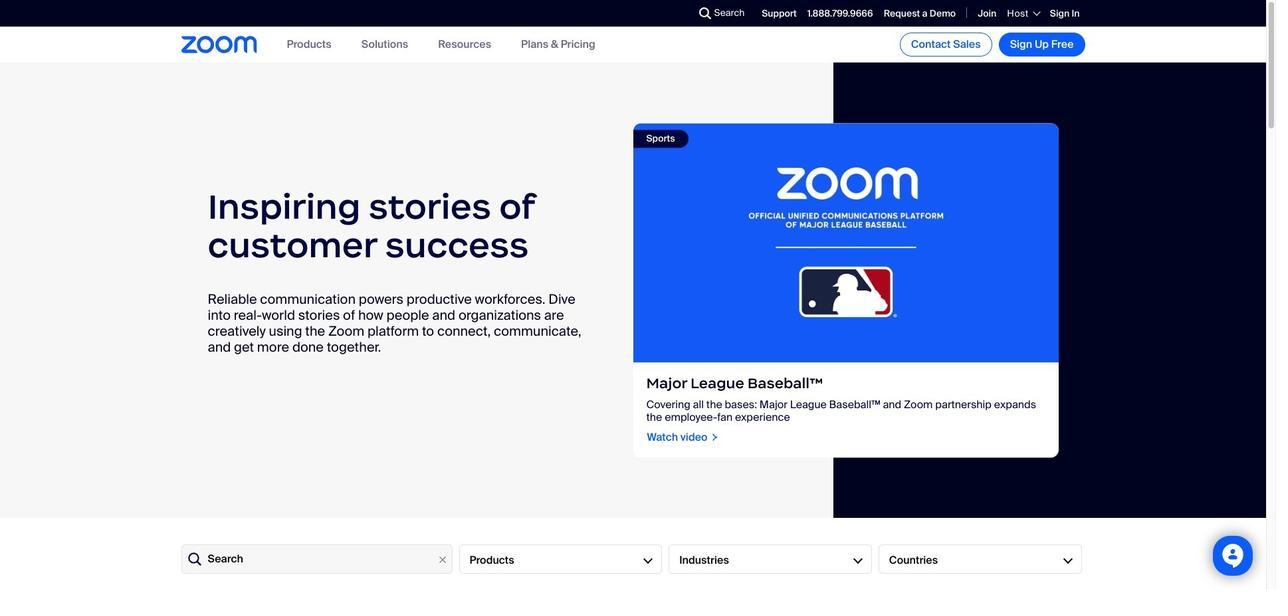 Task type: describe. For each thing, give the bounding box(es) containing it.
clear search image
[[435, 553, 450, 567]]



Task type: locate. For each thing, give the bounding box(es) containing it.
None search field
[[651, 3, 703, 24]]

major league baseball™ image
[[634, 123, 1059, 362]]

search image
[[699, 7, 711, 19], [699, 7, 711, 19]]

zoom logo image
[[181, 36, 257, 53]]

main content
[[0, 63, 1267, 589]]

None text field
[[181, 545, 453, 574]]



Task type: vqa. For each thing, say whether or not it's contained in the screenshot.
text field
yes



